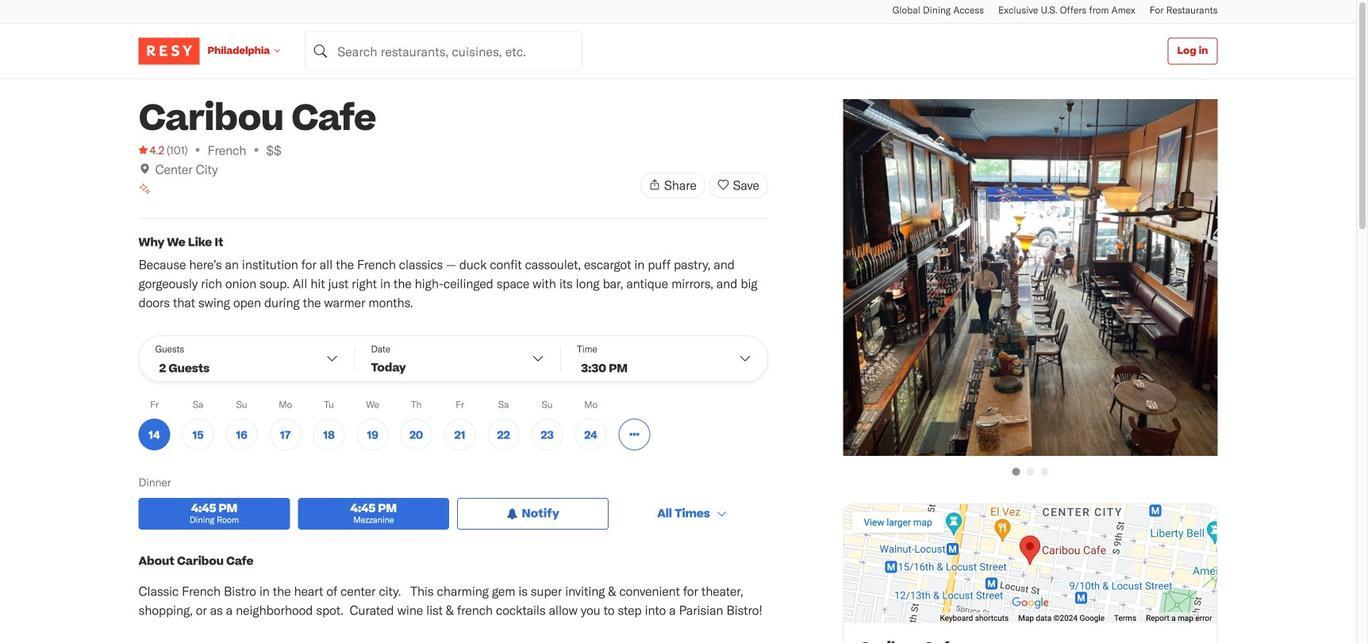 Task type: vqa. For each thing, say whether or not it's contained in the screenshot.
"4.7 out of 5 stars" Icon
no



Task type: locate. For each thing, give the bounding box(es) containing it.
Search restaurants, cuisines, etc. text field
[[305, 31, 583, 71]]

4.2 out of 5 stars image
[[138, 142, 164, 158]]

None field
[[305, 31, 583, 71]]



